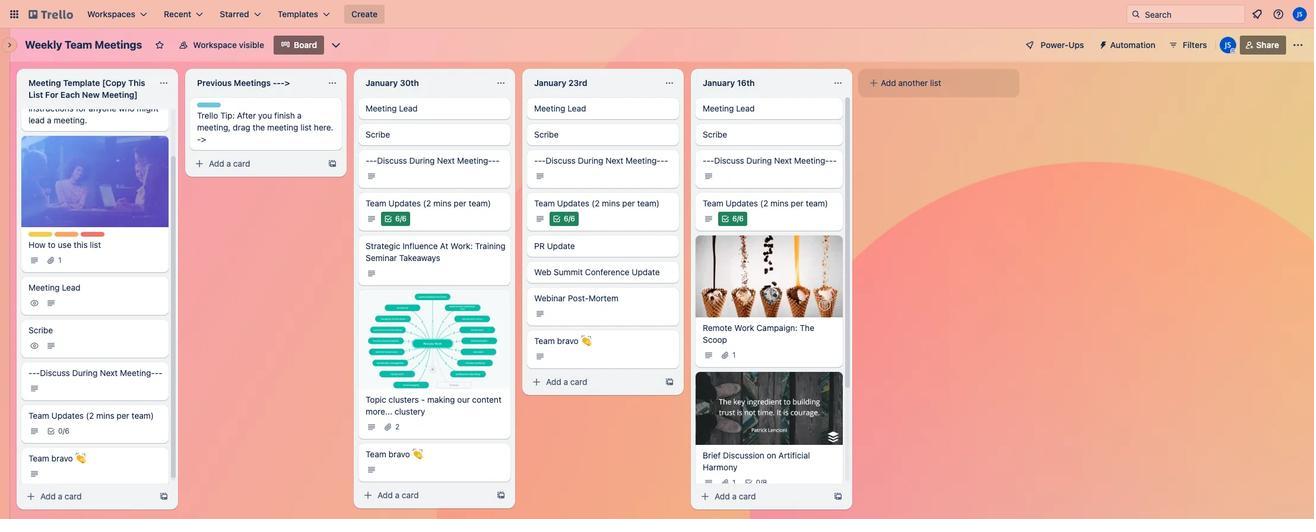 Task type: locate. For each thing, give the bounding box(es) containing it.
trello up list" on the top left
[[29, 68, 50, 78]]

lead down january 23rd 'text box'
[[568, 103, 586, 113]]

lead for january 30th text box's meeting lead link
[[399, 103, 418, 113]]

👏 for strategic influence at work: training seminar takeaways
[[412, 449, 423, 459]]

back to home image
[[29, 5, 73, 24]]

create from template… image
[[159, 492, 169, 502], [834, 492, 843, 502]]

team updates (2 mins per team) for ---discuss during next meeting--- link related to scribe link associated with january 23rd 'text box'
[[534, 198, 660, 208]]

strategic
[[366, 241, 401, 251]]

meeting- for ---discuss during next meeting--- link associated with january 16th text box scribe link
[[795, 156, 829, 166]]

list right how
[[90, 240, 101, 250]]

2 horizontal spatial 👏
[[581, 336, 592, 346]]

team
[[102, 91, 121, 102]]

card for "meeting template [copy this list for each new meeting]" text field
[[65, 492, 82, 502]]

1 vertical spatial for
[[76, 103, 86, 113]]

list
[[931, 78, 942, 88], [301, 122, 312, 132], [90, 240, 101, 250]]

updates for ---discuss during next meeting--- link related to scribe link associated with january 30th text box
[[389, 198, 421, 208]]

(2
[[423, 198, 431, 208], [592, 198, 600, 208], [761, 198, 769, 208], [86, 411, 94, 421]]

1 vertical spatial 1
[[733, 351, 736, 360]]

team inside board name text box
[[65, 39, 92, 51]]

1 horizontal spatial use
[[136, 68, 150, 78]]

1 horizontal spatial 👏
[[412, 449, 423, 459]]

0 horizontal spatial trello
[[29, 68, 50, 78]]

team bravo 👏 link down 2 on the bottom left of the page
[[359, 444, 511, 482]]

1 horizontal spatial meeting
[[267, 122, 298, 132]]

jacob simon (jacobsimon16) image
[[1293, 7, 1308, 21]]

1 horizontal spatial to
[[81, 80, 89, 90]]

content
[[472, 395, 502, 405]]

the
[[253, 122, 265, 132]]

lead
[[29, 115, 45, 125]]

meeting down january 23rd 'text box'
[[534, 103, 566, 113]]

meeting- for ---discuss during next meeting--- link related to scribe link associated with january 23rd 'text box'
[[626, 156, 661, 166]]

jacob simon (jacobsimon16) image
[[1220, 37, 1237, 53]]

0 notifications image
[[1251, 7, 1265, 21]]

artificial
[[779, 450, 810, 461]]

board
[[294, 40, 317, 50]]

next for ---discuss during next meeting--- link associated with january 16th text box scribe link
[[774, 156, 792, 166]]

scribe link for january 23rd 'text box'
[[527, 124, 679, 145]]

1 horizontal spatial 6/6
[[564, 214, 575, 223]]

---discuss during next meeting--- for ---discuss during next meeting--- link related to scribe link associated with january 30th text box
[[366, 156, 500, 166]]

0 vertical spatial tip:
[[52, 68, 66, 78]]

2
[[395, 423, 400, 431]]

team updates (2 mins per team)
[[366, 198, 491, 208], [534, 198, 660, 208], [703, 198, 828, 208], [29, 411, 154, 421]]

star or unstar board image
[[155, 40, 165, 50]]

2 create from template… image from the left
[[834, 492, 843, 502]]

0 horizontal spatial meeting
[[122, 80, 153, 90]]

team bravo 👏 down webinar
[[534, 336, 592, 346]]

0 vertical spatial list
[[931, 78, 942, 88]]

more...
[[366, 407, 393, 417]]

lead for january 23rd 'text box''s meeting lead link
[[568, 103, 586, 113]]

add a card link
[[190, 156, 323, 172], [527, 374, 660, 391], [359, 487, 492, 504], [21, 489, 154, 505], [696, 489, 829, 505]]

scribe
[[366, 129, 390, 140], [534, 129, 559, 140], [703, 129, 728, 140], [29, 325, 53, 335]]

lead down how to use this list
[[62, 282, 80, 292]]

card
[[62, 80, 79, 90], [233, 159, 250, 169], [571, 377, 588, 387], [402, 490, 419, 500], [65, 492, 82, 502], [739, 492, 756, 502]]

scribe link for january 30th text box
[[359, 124, 511, 145]]

tip: inside trello tip: after you finish a meeting, drag the meeting list here. ->
[[220, 110, 235, 121]]

mins
[[434, 198, 452, 208], [602, 198, 620, 208], [771, 198, 789, 208], [96, 411, 114, 421]]

filters button
[[1165, 36, 1211, 55]]

list right 'another'
[[931, 78, 942, 88]]

1 vertical spatial this
[[74, 240, 88, 250]]

next
[[437, 156, 455, 166], [606, 156, 624, 166], [774, 156, 792, 166], [100, 368, 118, 378]]

team bravo 👏 link down 0/6
[[21, 448, 169, 486]]

6/6 for bravo
[[395, 214, 407, 223]]

sm image
[[1094, 36, 1111, 52], [868, 77, 880, 89], [703, 170, 715, 182], [366, 213, 378, 225], [534, 213, 546, 225], [551, 213, 563, 225], [720, 213, 732, 225], [45, 254, 57, 266], [45, 297, 57, 309], [534, 351, 546, 363], [382, 421, 394, 433], [45, 425, 57, 437], [366, 464, 378, 476], [29, 468, 40, 480], [720, 477, 732, 489], [743, 477, 755, 489], [25, 491, 37, 503]]

0 horizontal spatial use
[[58, 240, 71, 250]]

update
[[547, 241, 575, 251], [632, 267, 660, 277]]

1 vertical spatial create
[[68, 68, 94, 78]]

1 6/6 from the left
[[395, 214, 407, 223]]

1 for remote
[[733, 351, 736, 360]]

next for ---discuss during next meeting--- link related to scribe link associated with january 30th text box
[[437, 156, 455, 166]]

scribe link
[[359, 124, 511, 145], [527, 124, 679, 145], [696, 124, 843, 145], [21, 320, 169, 358]]

add a card for 'add a card' link corresponding to the leftmost create from template… icon
[[209, 159, 250, 169]]

discuss
[[377, 156, 407, 166], [546, 156, 576, 166], [715, 156, 745, 166], [40, 368, 70, 378]]

clustery
[[395, 407, 425, 417]]

anyone
[[89, 103, 116, 113]]

list left here.
[[301, 122, 312, 132]]

webinar
[[534, 293, 566, 303]]

1 horizontal spatial create
[[352, 9, 378, 19]]

January 23rd text field
[[527, 74, 658, 93]]

1 down "harmony"
[[733, 478, 736, 487]]

customize views image
[[330, 39, 342, 51]]

create from template… image
[[328, 159, 337, 169], [665, 378, 675, 387], [496, 491, 506, 500]]

1 horizontal spatial trello
[[197, 110, 218, 121]]

1 vertical spatial use
[[58, 240, 71, 250]]

January 30th text field
[[359, 74, 489, 93]]

2 horizontal spatial to
[[126, 68, 134, 78]]

1 vertical spatial create from template… image
[[665, 378, 675, 387]]

meeting lead link for january 30th text box
[[359, 98, 511, 119]]

meeting down january 16th text box
[[703, 103, 734, 113]]

team
[[65, 39, 92, 51], [366, 198, 386, 208], [534, 198, 555, 208], [703, 198, 724, 208], [534, 336, 555, 346], [29, 411, 49, 421], [366, 449, 386, 459], [29, 453, 49, 463]]

updates for ---discuss during next meeting--- link associated with january 16th text box scribe link
[[726, 198, 758, 208]]

create inside trello tip: create a "how to use this list" card to provide meeting guidelines for your team & instructions for anyone who might lead a meeting.
[[68, 68, 94, 78]]

trello for trello tip: create a "how to use this list" card to provide meeting guidelines for your team & instructions for anyone who might lead a meeting.
[[29, 68, 50, 78]]

>
[[201, 134, 206, 144]]

meeting lead down how to use this list
[[29, 282, 80, 292]]

meeting lead down january 16th text box
[[703, 103, 755, 113]]

lead down january 30th text box
[[399, 103, 418, 113]]

1 horizontal spatial tip:
[[220, 110, 235, 121]]

0 horizontal spatial team bravo 👏 link
[[21, 448, 169, 486]]

update right conference
[[632, 267, 660, 277]]

create inside button
[[352, 9, 378, 19]]

after
[[237, 110, 256, 121]]

0 vertical spatial create
[[352, 9, 378, 19]]

sm image
[[194, 158, 205, 170], [366, 170, 378, 182], [534, 170, 546, 182], [382, 213, 394, 225], [703, 213, 715, 225], [29, 254, 40, 266], [366, 268, 378, 280], [29, 297, 40, 309], [534, 308, 546, 320], [29, 340, 40, 352], [45, 340, 57, 352], [703, 350, 715, 362], [720, 350, 732, 362], [531, 376, 543, 388], [29, 383, 40, 395], [366, 421, 378, 433], [29, 425, 40, 437], [703, 477, 715, 489], [362, 490, 374, 502], [699, 491, 711, 503]]

bravo down 0/6
[[51, 453, 73, 463]]

team) for ---discuss during next meeting--- link related to scribe link associated with january 30th text box
[[469, 198, 491, 208]]

to right "how
[[126, 68, 134, 78]]

a
[[96, 68, 101, 78], [297, 110, 302, 121], [47, 115, 51, 125], [227, 159, 231, 169], [564, 377, 568, 387], [395, 490, 400, 500], [58, 492, 62, 502], [732, 492, 737, 502]]

strategic influence at work: training seminar takeaways
[[366, 241, 506, 263]]

who
[[119, 103, 135, 113]]

2 horizontal spatial 6/6
[[733, 214, 744, 223]]

0 vertical spatial to
[[126, 68, 134, 78]]

trello inside trello tip: after you finish a meeting, drag the meeting list here. ->
[[197, 110, 218, 121]]

discuss for ---discuss during next meeting--- link related to scribe link associated with january 30th text box
[[377, 156, 407, 166]]

Board name text field
[[19, 36, 148, 55]]

to
[[126, 68, 134, 78], [81, 80, 89, 90], [48, 240, 56, 250]]

January 16th text field
[[696, 74, 827, 93]]

1 vertical spatial tip:
[[220, 110, 235, 121]]

0 horizontal spatial this
[[29, 80, 42, 90]]

bravo down webinar post-mortem at the left
[[557, 336, 579, 346]]

team bravo 👏
[[534, 336, 592, 346], [366, 449, 423, 459], [29, 453, 86, 463]]

starred button
[[213, 5, 268, 24]]

0 horizontal spatial bravo
[[51, 453, 73, 463]]

topic
[[366, 395, 386, 405]]

1 down how to use this list
[[58, 256, 62, 265]]

---discuss during next meeting--- link for scribe link associated with january 23rd 'text box'
[[527, 150, 679, 188]]

meeting lead link for january 23rd 'text box'
[[527, 98, 679, 119]]

scribe for scribe link associated with january 23rd 'text box'
[[534, 129, 559, 140]]

2 6/6 from the left
[[564, 214, 575, 223]]

add
[[881, 78, 897, 88], [209, 159, 224, 169], [546, 377, 562, 387], [378, 490, 393, 500], [40, 492, 56, 502], [715, 492, 730, 502]]

open information menu image
[[1273, 8, 1285, 20]]

team bravo 👏 down 0/6
[[29, 453, 86, 463]]

list inside add another list "link"
[[931, 78, 942, 88]]

1 vertical spatial update
[[632, 267, 660, 277]]

1 horizontal spatial team bravo 👏
[[366, 449, 423, 459]]

0 horizontal spatial 6/6
[[395, 214, 407, 223]]

lead down january 16th text box
[[736, 103, 755, 113]]

1 horizontal spatial list
[[301, 122, 312, 132]]

tip: up list" on the top left
[[52, 68, 66, 78]]

this
[[29, 80, 42, 90], [74, 240, 88, 250]]

tip: inside trello tip: create a "how to use this list" card to provide meeting guidelines for your team & instructions for anyone who might lead a meeting.
[[52, 68, 66, 78]]

0 horizontal spatial tip:
[[52, 68, 66, 78]]

0 horizontal spatial create from template… image
[[328, 159, 337, 169]]

0 vertical spatial trello
[[29, 68, 50, 78]]

meeting down january 30th text box
[[366, 103, 397, 113]]

create
[[352, 9, 378, 19], [68, 68, 94, 78]]

bravo down 2 on the bottom left of the page
[[389, 449, 410, 459]]

team bravo 👏 down 2 on the bottom left of the page
[[366, 449, 423, 459]]

---discuss during next meeting--- for ---discuss during next meeting--- link associated with january 16th text box scribe link
[[703, 156, 837, 166]]

for left 'your'
[[70, 91, 80, 102]]

meeting up &
[[122, 80, 153, 90]]

0 vertical spatial for
[[70, 91, 80, 102]]

the
[[800, 323, 815, 333]]

web summit conference update
[[534, 267, 660, 277]]

trello up meeting,
[[197, 110, 218, 121]]

meeting down how
[[29, 282, 60, 292]]

meeting lead down january 30th text box
[[366, 103, 418, 113]]

automation button
[[1094, 36, 1163, 55]]

use right "how
[[136, 68, 150, 78]]

per for ---discuss during next meeting--- link associated with january 16th text box scribe link
[[791, 198, 804, 208]]

0 horizontal spatial create
[[68, 68, 94, 78]]

meeting
[[122, 80, 153, 90], [267, 122, 298, 132]]

team)
[[469, 198, 491, 208], [638, 198, 660, 208], [806, 198, 828, 208], [132, 411, 154, 421]]

for
[[70, 91, 80, 102], [76, 103, 86, 113]]

work
[[735, 323, 755, 333]]

0 vertical spatial use
[[136, 68, 150, 78]]

meeting for january 30th text box's meeting lead link
[[366, 103, 397, 113]]

add another list link
[[863, 74, 1015, 93]]

0 horizontal spatial create from template… image
[[159, 492, 169, 502]]

2 vertical spatial list
[[90, 240, 101, 250]]

---discuss during next meeting---
[[366, 156, 500, 166], [534, 156, 669, 166], [703, 156, 837, 166], [29, 368, 163, 378]]

making
[[427, 395, 455, 405]]

6/6
[[395, 214, 407, 223], [564, 214, 575, 223], [733, 214, 744, 223]]

trello tip: create a "how to use this list" card to provide meeting guidelines for your team & instructions for anyone who might lead a meeting. link
[[21, 55, 169, 131]]

0/8
[[756, 478, 767, 487]]

update right the pr
[[547, 241, 575, 251]]

2 vertical spatial 1
[[733, 478, 736, 487]]

tip: up meeting,
[[220, 110, 235, 121]]

0 vertical spatial update
[[547, 241, 575, 251]]

lead
[[399, 103, 418, 113], [568, 103, 586, 113], [736, 103, 755, 113], [62, 282, 80, 292]]

1 horizontal spatial bravo
[[389, 449, 410, 459]]

0 horizontal spatial to
[[48, 240, 56, 250]]

meeting-
[[457, 156, 492, 166], [626, 156, 661, 166], [795, 156, 829, 166], [120, 368, 155, 378]]

templates button
[[271, 5, 337, 24]]

trello inside trello tip: create a "how to use this list" card to provide meeting guidelines for your team & instructions for anyone who might lead a meeting.
[[29, 68, 50, 78]]

bravo for strategic influence at work: training seminar takeaways
[[389, 449, 410, 459]]

3 6/6 from the left
[[733, 214, 744, 223]]

1 horizontal spatial team bravo 👏 link
[[359, 444, 511, 482]]

1 down the work
[[733, 351, 736, 360]]

team) for ---discuss during next meeting--- link associated with january 16th text box scribe link
[[806, 198, 828, 208]]

to up 'your'
[[81, 80, 89, 90]]

0 horizontal spatial 👏
[[75, 453, 86, 463]]

team bravo 👏 link down webinar post-mortem link
[[527, 331, 679, 369]]

meeting
[[366, 103, 397, 113], [534, 103, 566, 113], [703, 103, 734, 113], [29, 282, 60, 292]]

1 horizontal spatial create from template… image
[[496, 491, 506, 500]]

1 horizontal spatial update
[[632, 267, 660, 277]]

1 horizontal spatial create from template… image
[[834, 492, 843, 502]]

this inside trello tip: create a "how to use this list" card to provide meeting guidelines for your team & instructions for anyone who might lead a meeting.
[[29, 80, 42, 90]]

2 horizontal spatial create from template… image
[[665, 378, 675, 387]]

card for january 16th text box
[[739, 492, 756, 502]]

add inside "link"
[[881, 78, 897, 88]]

this right how
[[74, 240, 88, 250]]

harmony
[[703, 462, 738, 472]]

meeting lead down january 23rd 'text box'
[[534, 103, 586, 113]]

(2 for ---discuss during next meeting--- link related to scribe link associated with january 30th text box
[[423, 198, 431, 208]]

this left list" on the top left
[[29, 80, 42, 90]]

create from template… image for team bravo 👏
[[496, 491, 506, 500]]

meeting down finish
[[267, 122, 298, 132]]

0 vertical spatial this
[[29, 80, 42, 90]]

share
[[1257, 40, 1280, 50]]

remote
[[703, 323, 732, 333]]

add for create from template… image corresponding to scribe
[[40, 492, 56, 502]]

6/6 for post-
[[564, 214, 575, 223]]

0 vertical spatial create from template… image
[[328, 159, 337, 169]]

sm image inside automation button
[[1094, 36, 1111, 52]]

tip: for create
[[52, 68, 66, 78]]

use right how
[[58, 240, 71, 250]]

2 vertical spatial to
[[48, 240, 56, 250]]

during for ---discuss during next meeting--- link associated with january 16th text box scribe link
[[747, 156, 772, 166]]

1 vertical spatial trello
[[197, 110, 218, 121]]

1 vertical spatial to
[[81, 80, 89, 90]]

pr
[[534, 241, 545, 251]]

0 horizontal spatial team bravo 👏
[[29, 453, 86, 463]]

to right how
[[48, 240, 56, 250]]

2 vertical spatial create from template… image
[[496, 491, 506, 500]]

mins for ---discuss during next meeting--- link associated with january 16th text box scribe link
[[771, 198, 789, 208]]

1 vertical spatial list
[[301, 122, 312, 132]]

mins for ---discuss during next meeting--- link related to scribe link associated with january 23rd 'text box'
[[602, 198, 620, 208]]

pr update
[[534, 241, 575, 251]]

1 vertical spatial meeting
[[267, 122, 298, 132]]

for down 'your'
[[76, 103, 86, 113]]

add a card
[[209, 159, 250, 169], [546, 377, 588, 387], [378, 490, 419, 500], [40, 492, 82, 502], [715, 492, 756, 502]]

add a card for 'add a card' link corresponding to create from template… icon corresponding to team bravo 👏
[[378, 490, 419, 500]]

---discuss during next meeting--- link for scribe link associated with january 30th text box
[[359, 150, 511, 188]]

list"
[[45, 80, 60, 90]]

2 horizontal spatial list
[[931, 78, 942, 88]]

1 create from template… image from the left
[[159, 492, 169, 502]]

meeting lead link
[[359, 98, 511, 119], [527, 98, 679, 119], [696, 98, 843, 119], [21, 277, 169, 315]]

0 vertical spatial meeting
[[122, 80, 153, 90]]

---discuss during next meeting--- link
[[359, 150, 511, 188], [527, 150, 679, 188], [696, 150, 843, 188], [21, 363, 169, 401]]

per for ---discuss during next meeting--- link related to scribe link associated with january 23rd 'text box'
[[623, 198, 635, 208]]

on
[[767, 450, 777, 461]]



Task type: vqa. For each thing, say whether or not it's contained in the screenshot.
'Power-Ups'
yes



Task type: describe. For each thing, give the bounding box(es) containing it.
workspace visible button
[[172, 36, 271, 55]]

might
[[137, 103, 159, 113]]

webinar post-mortem
[[534, 293, 619, 303]]

drag
[[233, 122, 250, 132]]

finish
[[274, 110, 295, 121]]

0 horizontal spatial update
[[547, 241, 575, 251]]

add for create from template… image related to team updates (2 mins per team)
[[715, 492, 730, 502]]

mortem
[[589, 293, 619, 303]]

visible
[[239, 40, 264, 50]]

card for previous meetings ---> "text field" at top
[[233, 159, 250, 169]]

instructions
[[29, 103, 74, 113]]

👏 for ---discuss during next meeting---
[[75, 453, 86, 463]]

trello tip: after you finish a meeting, drag the meeting list here. ->
[[197, 110, 334, 144]]

how
[[29, 240, 46, 250]]

"how
[[103, 68, 124, 78]]

workspaces button
[[80, 5, 154, 24]]

meeting lead link for january 16th text box
[[696, 98, 843, 119]]

guidelines
[[29, 91, 68, 102]]

2 horizontal spatial team bravo 👏 link
[[527, 331, 679, 369]]

primary element
[[0, 0, 1315, 29]]

topic clusters - making our content more... clustery
[[366, 395, 502, 417]]

a inside trello tip: after you finish a meeting, drag the meeting list here. ->
[[297, 110, 302, 121]]

meeting lead for january 23rd 'text box'
[[534, 103, 586, 113]]

team updates (2 mins per team) for ---discuss during next meeting--- link related to scribe link associated with january 30th text box
[[366, 198, 491, 208]]

work:
[[451, 241, 473, 251]]

remote work campaign: the scoop
[[703, 323, 815, 345]]

strategic influence at work: training seminar takeaways link
[[359, 236, 511, 286]]

training
[[475, 241, 506, 251]]

post-
[[568, 293, 589, 303]]

create from template… image for webinar post-mortem
[[665, 378, 675, 387]]

sm image inside webinar post-mortem link
[[534, 308, 546, 320]]

clusters
[[389, 395, 419, 405]]

discuss for ---discuss during next meeting--- link associated with january 16th text box scribe link
[[715, 156, 745, 166]]

&
[[123, 91, 129, 102]]

sm image inside strategic influence at work: training seminar takeaways link
[[366, 268, 378, 280]]

meeting lead for january 30th text box
[[366, 103, 418, 113]]

recent
[[164, 9, 191, 19]]

takeaways
[[399, 253, 440, 263]]

card for january 23rd 'text box'
[[571, 377, 588, 387]]

meeting inside trello tip: after you finish a meeting, drag the meeting list here. ->
[[267, 122, 298, 132]]

our
[[457, 395, 470, 405]]

team updates (2 mins per team) for ---discuss during next meeting--- link associated with january 16th text box scribe link
[[703, 198, 828, 208]]

team bravo 👏 link for strategic influence at work: training seminar takeaways
[[359, 444, 511, 482]]

ups
[[1069, 40, 1085, 50]]

power-
[[1041, 40, 1069, 50]]

- inside topic clusters - making our content more... clustery
[[421, 395, 425, 405]]

card inside trello tip: create a "how to use this list" card to provide meeting guidelines for your team & instructions for anyone who might lead a meeting.
[[62, 80, 79, 90]]

here.
[[314, 122, 334, 132]]

filters
[[1183, 40, 1208, 50]]

scribe for january 16th text box scribe link
[[703, 129, 728, 140]]

meeting for meeting lead link related to january 16th text box
[[703, 103, 734, 113]]

templates
[[278, 9, 318, 19]]

team) for ---discuss during next meeting--- link related to scribe link associated with january 23rd 'text box'
[[638, 198, 660, 208]]

tip: for after
[[220, 110, 235, 121]]

add a card link for the leftmost create from template… icon
[[190, 156, 323, 172]]

updates for ---discuss during next meeting--- link related to scribe link associated with january 23rd 'text box'
[[557, 198, 590, 208]]

scoop
[[703, 335, 727, 345]]

(2 for ---discuss during next meeting--- link associated with january 16th text box scribe link
[[761, 198, 769, 208]]

brief discussion on artificial harmony
[[703, 450, 810, 472]]

card for january 30th text box
[[402, 490, 419, 500]]

how to use this list
[[29, 240, 101, 250]]

power-ups
[[1041, 40, 1085, 50]]

0 vertical spatial 1
[[58, 256, 62, 265]]

trello tip: create a "how to use this list" card to provide meeting guidelines for your team & instructions for anyone who might lead a meeting.
[[29, 68, 159, 125]]

add for create from template… icon associated with webinar post-mortem
[[546, 377, 562, 387]]

scribe link for january 16th text box
[[696, 124, 843, 145]]

weekly
[[25, 39, 62, 51]]

per for ---discuss during next meeting--- link related to scribe link associated with january 30th text box
[[454, 198, 467, 208]]

meeting inside trello tip: create a "how to use this list" card to provide meeting guidelines for your team & instructions for anyone who might lead a meeting.
[[122, 80, 153, 90]]

add for the leftmost create from template… icon
[[209, 159, 224, 169]]

create from template… image for scribe
[[159, 492, 169, 502]]

workspace
[[193, 40, 237, 50]]

brief
[[703, 450, 721, 461]]

this member is an admin of this board. image
[[1231, 48, 1236, 53]]

weekly team meetings
[[25, 39, 142, 51]]

2 horizontal spatial team bravo 👏
[[534, 336, 592, 346]]

team bravo 👏 link for ---discuss during next meeting---
[[21, 448, 169, 486]]

search image
[[1132, 10, 1141, 19]]

list inside trello tip: after you finish a meeting, drag the meeting list here. ->
[[301, 122, 312, 132]]

0/6
[[58, 427, 69, 436]]

next for ---discuss during next meeting--- link related to scribe link associated with january 23rd 'text box'
[[606, 156, 624, 166]]

meeting lead for january 16th text box
[[703, 103, 755, 113]]

another
[[899, 78, 928, 88]]

seminar
[[366, 253, 397, 263]]

add a card link for create from template… icon associated with webinar post-mortem
[[527, 374, 660, 391]]

influence
[[403, 241, 438, 251]]

summit
[[554, 267, 583, 277]]

lead for meeting lead link related to january 16th text box
[[736, 103, 755, 113]]

provide
[[91, 80, 120, 90]]

during for ---discuss during next meeting--- link related to scribe link associated with january 23rd 'text box'
[[578, 156, 604, 166]]

sm image inside add another list "link"
[[868, 77, 880, 89]]

mins for ---discuss during next meeting--- link related to scribe link associated with january 30th text box
[[434, 198, 452, 208]]

---discuss during next meeting--- for ---discuss during next meeting--- link related to scribe link associated with january 23rd 'text box'
[[534, 156, 669, 166]]

web summit conference update link
[[527, 262, 679, 283]]

team bravo 👏 for ---discuss during next meeting---
[[29, 453, 86, 463]]

create button
[[344, 5, 385, 24]]

web
[[534, 267, 552, 277]]

you
[[258, 110, 272, 121]]

Meeting Template [Copy This List For Each New Meeting] text field
[[21, 74, 152, 105]]

trello tip: after you finish a meeting, drag the meeting list here. -> link
[[190, 98, 342, 150]]

1 for brief
[[733, 478, 736, 487]]

add a card link for create from template… icon corresponding to team bravo 👏
[[359, 487, 492, 504]]

meeting- for ---discuss during next meeting--- link related to scribe link associated with january 30th text box
[[457, 156, 492, 166]]

Search field
[[1141, 5, 1245, 23]]

meetings
[[95, 39, 142, 51]]

meeting for january 23rd 'text box''s meeting lead link
[[534, 103, 566, 113]]

webinar post-mortem link
[[527, 288, 679, 326]]

Previous Meetings ---> text field
[[190, 74, 321, 93]]

add another list
[[881, 78, 942, 88]]

scribe for scribe link associated with january 30th text box
[[366, 129, 390, 140]]

(2 for ---discuss during next meeting--- link related to scribe link associated with january 23rd 'text box'
[[592, 198, 600, 208]]

- inside trello tip: after you finish a meeting, drag the meeting list here. ->
[[197, 134, 201, 144]]

2 horizontal spatial bravo
[[557, 336, 579, 346]]

starred
[[220, 9, 249, 19]]

discuss for ---discuss during next meeting--- link related to scribe link associated with january 23rd 'text box'
[[546, 156, 576, 166]]

trello for trello tip: after you finish a meeting, drag the meeting list here. ->
[[197, 110, 218, 121]]

add for create from template… icon corresponding to team bravo 👏
[[378, 490, 393, 500]]

at
[[440, 241, 448, 251]]

recent button
[[157, 5, 210, 24]]

campaign:
[[757, 323, 798, 333]]

0 horizontal spatial list
[[90, 240, 101, 250]]

---discuss during next meeting--- link for january 16th text box scribe link
[[696, 150, 843, 188]]

bravo for ---discuss during next meeting---
[[51, 453, 73, 463]]

automation
[[1111, 40, 1156, 50]]

workspace visible
[[193, 40, 264, 50]]

show menu image
[[1293, 39, 1305, 51]]

meeting.
[[54, 115, 87, 125]]

team bravo 👏 for strategic influence at work: training seminar takeaways
[[366, 449, 423, 459]]

create from template… image for team updates (2 mins per team)
[[834, 492, 843, 502]]

sm image inside ---discuss during next meeting--- link
[[703, 170, 715, 182]]

1 horizontal spatial this
[[74, 240, 88, 250]]

share button
[[1240, 36, 1287, 55]]

your
[[83, 91, 100, 102]]

during for ---discuss during next meeting--- link related to scribe link associated with january 30th text box
[[409, 156, 435, 166]]

power-ups button
[[1017, 36, 1092, 55]]

discussion
[[723, 450, 765, 461]]

meeting,
[[197, 122, 231, 132]]

pr update link
[[527, 236, 679, 257]]

use inside trello tip: create a "how to use this list" card to provide meeting guidelines for your team & instructions for anyone who might lead a meeting.
[[136, 68, 150, 78]]

conference
[[585, 267, 630, 277]]

board link
[[274, 36, 324, 55]]

add a card for create from template… icon associated with webinar post-mortem 'add a card' link
[[546, 377, 588, 387]]



